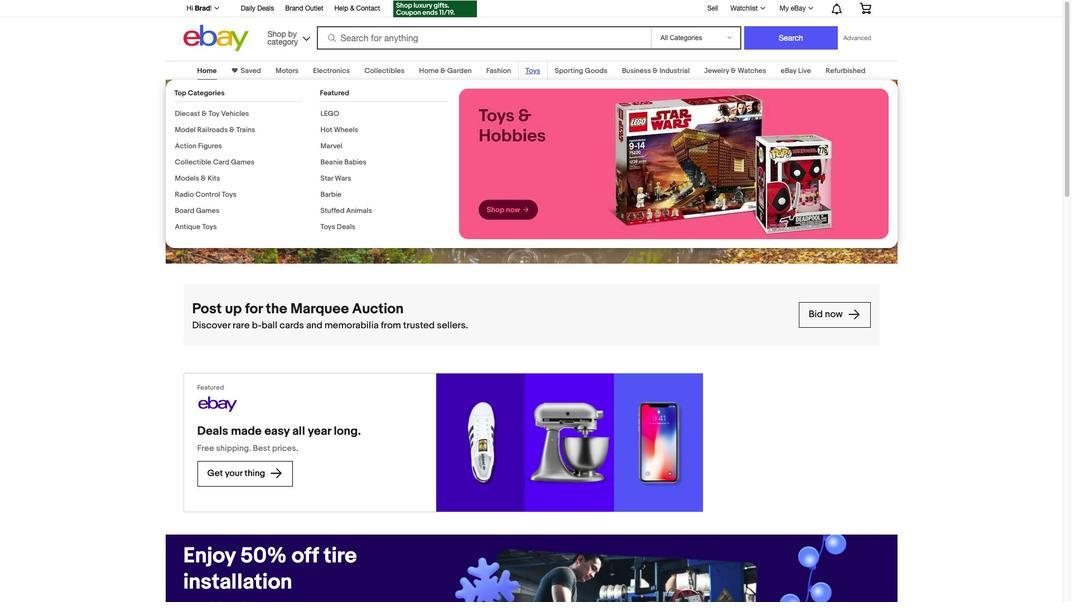 Task type: vqa. For each thing, say whether or not it's contained in the screenshot.
the Outlet
yes



Task type: describe. For each thing, give the bounding box(es) containing it.
hi
[[187, 4, 193, 12]]

diecast & toy vehicles
[[175, 109, 249, 118]]

shop by category
[[268, 29, 298, 46]]

brand outlet
[[285, 4, 323, 12]]

star wars
[[321, 174, 351, 183]]

prices.
[[272, 444, 298, 454]]

atv
[[273, 88, 313, 114]]

category
[[268, 37, 298, 46]]

off
[[292, 544, 319, 570]]

your shopping cart image
[[859, 3, 872, 14]]

hot wheels link
[[321, 126, 359, 135]]

shop by category banner
[[181, 0, 880, 54]]

outlet
[[305, 4, 323, 12]]

top categories
[[174, 89, 225, 98]]

with
[[267, 145, 286, 158]]

enjoy 50% off tire installation
[[183, 544, 357, 596]]

up
[[225, 301, 242, 318]]

toy
[[209, 109, 220, 118]]

sell
[[708, 4, 719, 12]]

explore
[[193, 190, 226, 202]]

toys & hobbies - shop now image
[[459, 89, 889, 239]]

antique toys link
[[175, 223, 217, 232]]

model railroads & trains
[[175, 126, 255, 135]]

toys right control
[[222, 190, 237, 199]]

daily
[[241, 4, 256, 12]]

toys deals
[[321, 223, 356, 232]]

deals inside "deals made easy all year long. free shipping. best prices."
[[197, 425, 228, 439]]

& left trains in the left top of the page
[[230, 126, 235, 135]]

your for atv
[[225, 88, 268, 114]]

beanie
[[321, 158, 343, 167]]

babies
[[345, 158, 367, 167]]

installation
[[183, 570, 293, 596]]

free
[[197, 444, 214, 454]]

& for toy
[[202, 109, 207, 118]]

business
[[622, 66, 652, 75]]

& for watches
[[731, 66, 737, 75]]

marvel link
[[321, 142, 343, 151]]

now for bid
[[825, 309, 843, 321]]

sporting
[[555, 66, 584, 75]]

stuffed animals
[[321, 207, 372, 215]]

fashion link
[[487, 66, 511, 75]]

ball
[[262, 320, 278, 332]]

board
[[175, 207, 194, 215]]

saved link
[[238, 66, 261, 75]]

top categories element
[[174, 89, 302, 239]]

long.
[[334, 425, 361, 439]]

cargo
[[288, 145, 315, 158]]

toys down board games link
[[202, 223, 217, 232]]

diecast
[[175, 109, 200, 118]]

ebay live
[[781, 66, 812, 75]]

home for home & garden
[[419, 66, 439, 75]]

watchlist link
[[725, 2, 771, 15]]

50%
[[241, 544, 287, 570]]

post
[[192, 301, 222, 318]]

sporting goods
[[555, 66, 608, 75]]

fashion
[[487, 66, 511, 75]]

0 vertical spatial games
[[231, 158, 255, 167]]

marvel
[[321, 142, 343, 151]]

brand
[[285, 4, 303, 12]]

electronics
[[313, 66, 350, 75]]

wars
[[335, 174, 351, 183]]

lego link
[[321, 109, 339, 118]]

sporting goods link
[[555, 66, 608, 75]]

action figures link
[[175, 142, 222, 151]]

jewelry & watches
[[705, 66, 767, 75]]

advanced
[[844, 35, 872, 41]]

tire
[[324, 544, 357, 570]]

board games
[[175, 207, 220, 215]]

and inside post up for the marquee auction discover rare b-ball cards and memorabilia from trusted sellers.
[[306, 320, 323, 332]]

goods
[[585, 66, 608, 75]]

auction
[[352, 301, 404, 318]]

get the coupon image
[[394, 1, 477, 17]]

models & kits link
[[175, 174, 220, 183]]

made
[[231, 425, 262, 439]]

help & contact
[[335, 4, 380, 12]]

beanie babies
[[321, 158, 367, 167]]

card
[[213, 158, 229, 167]]

enjoy 50% off tire installation link
[[183, 544, 369, 596]]

cards
[[280, 320, 304, 332]]

bags,
[[317, 145, 343, 158]]

easy
[[265, 425, 290, 439]]

my ebay
[[780, 4, 806, 12]]

radio
[[175, 190, 194, 199]]

star wars link
[[321, 174, 351, 183]]

0 horizontal spatial featured
[[197, 384, 224, 392]]

brad
[[195, 4, 210, 12]]

refurbished link
[[826, 66, 866, 75]]



Task type: locate. For each thing, give the bounding box(es) containing it.
deals for toys deals
[[337, 223, 356, 232]]

radio control toys link
[[175, 190, 237, 199]]

radio control toys
[[175, 190, 237, 199]]

now right explore in the top left of the page
[[228, 190, 246, 202]]

ebay
[[791, 4, 806, 12], [781, 66, 797, 75]]

antique
[[175, 223, 201, 232]]

ebay live link
[[781, 66, 812, 75]]

bid now
[[809, 309, 845, 321]]

best
[[253, 444, 270, 454]]

live
[[799, 66, 812, 75]]

lego
[[321, 109, 339, 118]]

0 horizontal spatial games
[[196, 207, 220, 215]]

stuffed animals link
[[321, 207, 372, 215]]

& left garden
[[441, 66, 446, 75]]

action figures
[[175, 142, 222, 151]]

jewelry
[[705, 66, 730, 75]]

and down marquee
[[306, 320, 323, 332]]

1 horizontal spatial deals
[[257, 4, 274, 12]]

None submit
[[745, 26, 838, 50]]

home & garden
[[419, 66, 472, 75]]

ebay inside 'account' navigation
[[791, 4, 806, 12]]

2 your from the top
[[225, 469, 243, 480]]

1 vertical spatial your
[[225, 469, 243, 480]]

1 vertical spatial deals
[[337, 223, 356, 232]]

deals right daily
[[257, 4, 274, 12]]

2 horizontal spatial deals
[[337, 223, 356, 232]]

get for thing
[[207, 469, 223, 480]]

sell link
[[703, 4, 724, 12]]

your left thing
[[225, 469, 243, 480]]

home up categories
[[197, 66, 217, 75]]

1 horizontal spatial featured
[[320, 89, 349, 98]]

ebay right my
[[791, 4, 806, 12]]

figures
[[198, 142, 222, 151]]

1 horizontal spatial home
[[419, 66, 439, 75]]

account navigation
[[181, 0, 880, 19]]

help
[[335, 4, 348, 12]]

electronics link
[[313, 66, 350, 75]]

categories
[[188, 89, 225, 98]]

ebay left live
[[781, 66, 797, 75]]

rare
[[233, 320, 250, 332]]

action
[[175, 142, 197, 151]]

& inside 'account' navigation
[[350, 4, 355, 12]]

vehicles
[[221, 109, 249, 118]]

daily deals
[[241, 4, 274, 12]]

main content containing get your atv or utv kitted out
[[0, 54, 1063, 603]]

motors
[[276, 66, 299, 75]]

collectible card games
[[175, 158, 255, 167]]

toys link
[[526, 66, 541, 75]]

!
[[210, 4, 212, 12]]

1 vertical spatial games
[[196, 207, 220, 215]]

deals down stuffed animals link
[[337, 223, 356, 232]]

1 home from the left
[[197, 66, 217, 75]]

animals
[[346, 207, 372, 215]]

deals inside featured element
[[337, 223, 356, 232]]

post up for the marquee auction discover rare b-ball cards and memorabilia from trusted sellers.
[[192, 301, 468, 332]]

0 vertical spatial and
[[183, 158, 201, 170]]

sellers.
[[437, 320, 468, 332]]

star
[[321, 174, 333, 183]]

toys deals link
[[321, 223, 356, 232]]

b-
[[252, 320, 262, 332]]

or
[[317, 88, 337, 114]]

& for contact
[[350, 4, 355, 12]]

&
[[350, 4, 355, 12], [441, 66, 446, 75], [653, 66, 658, 75], [731, 66, 737, 75], [202, 109, 207, 118], [230, 126, 235, 135], [201, 174, 206, 183]]

bid
[[809, 309, 823, 321]]

featured
[[320, 89, 349, 98], [197, 384, 224, 392]]

0 vertical spatial featured
[[320, 89, 349, 98]]

home for home
[[197, 66, 217, 75]]

games down explore in the top left of the page
[[196, 207, 220, 215]]

kits
[[208, 174, 220, 183]]

bid now link
[[799, 303, 871, 328]]

0 horizontal spatial and
[[183, 158, 201, 170]]

ebay inside main content
[[781, 66, 797, 75]]

and down begin
[[183, 158, 201, 170]]

games down adventures at top left
[[231, 158, 255, 167]]

your up trains in the left top of the page
[[225, 88, 268, 114]]

toys inside featured element
[[321, 223, 335, 232]]

hot wheels
[[321, 126, 359, 135]]

Search for anything text field
[[318, 27, 649, 49]]

your for thing
[[225, 469, 243, 480]]

& for industrial
[[653, 66, 658, 75]]

& right help
[[350, 4, 355, 12]]

get inside 'get your atv or utv kitted out begin adventures with cargo bags, tires, and more.'
[[183, 88, 221, 114]]

& left the kits
[[201, 174, 206, 183]]

all
[[292, 425, 305, 439]]

0 horizontal spatial now
[[228, 190, 246, 202]]

& right business
[[653, 66, 658, 75]]

deals inside 'account' navigation
[[257, 4, 274, 12]]

main content
[[0, 54, 1063, 603]]

featured element
[[320, 89, 448, 239]]

2 home from the left
[[419, 66, 439, 75]]

model
[[175, 126, 196, 135]]

your inside 'get your atv or utv kitted out begin adventures with cargo bags, tires, and more.'
[[225, 88, 268, 114]]

get your thing
[[207, 469, 267, 480]]

discover
[[192, 320, 231, 332]]

get
[[183, 88, 221, 114], [207, 469, 223, 480]]

watchlist
[[731, 4, 758, 12]]

daily deals link
[[241, 3, 274, 15]]

shop
[[268, 29, 286, 38]]

1 your from the top
[[225, 88, 268, 114]]

0 horizontal spatial deals
[[197, 425, 228, 439]]

get your atv or utv kitted out begin adventures with cargo bags, tires, and more.
[[183, 88, 368, 170]]

post up for the marquee auction link
[[192, 300, 790, 319]]

thing
[[245, 469, 265, 480]]

none submit inside shop by category "banner"
[[745, 26, 838, 50]]

kitted
[[229, 114, 288, 141]]

0 vertical spatial now
[[228, 190, 246, 202]]

garden
[[448, 66, 472, 75]]

barbie link
[[321, 190, 342, 199]]

0 vertical spatial ebay
[[791, 4, 806, 12]]

& left toy
[[202, 109, 207, 118]]

and inside 'get your atv or utv kitted out begin adventures with cargo bags, tires, and more.'
[[183, 158, 201, 170]]

help & contact link
[[335, 3, 380, 15]]

1 horizontal spatial now
[[825, 309, 843, 321]]

trains
[[236, 126, 255, 135]]

deals for daily deals
[[257, 4, 274, 12]]

deals made easy all year long. free shipping. best prices.
[[197, 425, 361, 454]]

& right jewelry
[[731, 66, 737, 75]]

collectible card games link
[[175, 158, 255, 167]]

trusted
[[403, 320, 435, 332]]

1 horizontal spatial and
[[306, 320, 323, 332]]

1 vertical spatial get
[[207, 469, 223, 480]]

hot
[[321, 126, 333, 135]]

& for garden
[[441, 66, 446, 75]]

0 horizontal spatial home
[[197, 66, 217, 75]]

your
[[225, 88, 268, 114], [225, 469, 243, 480]]

deals
[[257, 4, 274, 12], [337, 223, 356, 232], [197, 425, 228, 439]]

0 vertical spatial get
[[183, 88, 221, 114]]

models
[[175, 174, 199, 183]]

now for explore
[[228, 190, 246, 202]]

stuffed
[[321, 207, 345, 215]]

0 vertical spatial your
[[225, 88, 268, 114]]

1 vertical spatial and
[[306, 320, 323, 332]]

& for kits
[[201, 174, 206, 183]]

shipping.
[[216, 444, 251, 454]]

0 vertical spatial deals
[[257, 4, 274, 12]]

2 vertical spatial deals
[[197, 425, 228, 439]]

1 vertical spatial ebay
[[781, 66, 797, 75]]

contact
[[356, 4, 380, 12]]

1 horizontal spatial games
[[231, 158, 255, 167]]

board games link
[[175, 207, 220, 215]]

deals up free
[[197, 425, 228, 439]]

toys down the stuffed
[[321, 223, 335, 232]]

models & kits
[[175, 174, 220, 183]]

by
[[288, 29, 297, 38]]

get for atv
[[183, 88, 221, 114]]

home left garden
[[419, 66, 439, 75]]

diecast & toy vehicles link
[[175, 109, 249, 118]]

toys right fashion link
[[526, 66, 541, 75]]

collectibles
[[365, 66, 405, 75]]

1 vertical spatial now
[[825, 309, 843, 321]]

now right bid
[[825, 309, 843, 321]]

from
[[381, 320, 401, 332]]

utv
[[183, 114, 225, 141]]

collectibles link
[[365, 66, 405, 75]]

model railroads & trains link
[[175, 126, 255, 135]]

more.
[[203, 158, 229, 170]]

my ebay link
[[774, 2, 819, 15]]

1 vertical spatial featured
[[197, 384, 224, 392]]

barbie
[[321, 190, 342, 199]]



